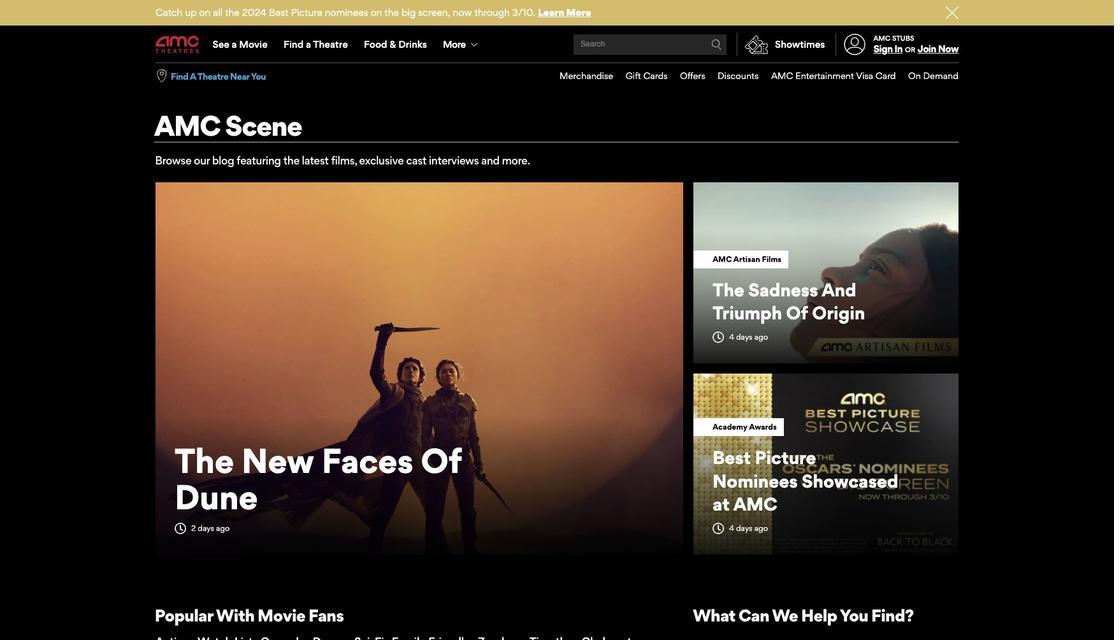 Task type: locate. For each thing, give the bounding box(es) containing it.
the for best
[[225, 6, 240, 18]]

movie left fans
[[258, 605, 306, 625]]

theatre for a
[[197, 71, 228, 81]]

1 a from the left
[[232, 38, 237, 50]]

theatre right the a
[[197, 71, 228, 81]]

more
[[567, 6, 591, 18], [443, 38, 466, 50]]

amc inside amc stubs sign in or join now
[[874, 34, 891, 43]]

amc down nominees
[[734, 494, 778, 515]]

picture
[[291, 6, 323, 18], [755, 447, 817, 469]]

the new faces of dune link
[[175, 440, 462, 518]]

find for find a theatre near you
[[171, 71, 188, 81]]

card
[[876, 70, 896, 81]]

1 horizontal spatial on
[[371, 6, 382, 18]]

more right learn
[[567, 6, 591, 18]]

find a theatre
[[284, 38, 348, 50]]

amc stubs sign in or join now
[[874, 34, 959, 55]]

origin
[[813, 302, 866, 324]]

movie down "2024"
[[239, 38, 268, 50]]

gift cards link
[[614, 63, 668, 89]]

the for the new faces of dune
[[175, 440, 234, 481]]

1 vertical spatial best
[[713, 447, 751, 469]]

join
[[918, 43, 937, 55]]

cast
[[406, 154, 427, 167]]

amc artisan films link
[[689, 250, 789, 268]]

1 horizontal spatial of
[[787, 302, 808, 324]]

on right "nominees"
[[371, 6, 382, 18]]

stubs
[[893, 34, 915, 43]]

on
[[199, 6, 211, 18], [371, 6, 382, 18]]

a
[[232, 38, 237, 50], [306, 38, 311, 50]]

amc up sign
[[874, 34, 891, 43]]

browse
[[155, 154, 191, 167]]

find inside button
[[171, 71, 188, 81]]

the
[[225, 6, 240, 18], [385, 6, 399, 18], [283, 154, 300, 167]]

0 horizontal spatial of
[[421, 440, 462, 481]]

on left all
[[199, 6, 211, 18]]

you right the near
[[251, 71, 266, 81]]

amc down 'showtimes' link
[[772, 70, 794, 81]]

0 horizontal spatial picture
[[291, 6, 323, 18]]

1 vertical spatial movie
[[258, 605, 306, 625]]

1 on from the left
[[199, 6, 211, 18]]

new
[[242, 440, 314, 481]]

food
[[364, 38, 387, 50]]

cookie consent banner dialog
[[0, 606, 1115, 640]]

2024
[[242, 6, 266, 18]]

1 vertical spatial menu
[[547, 63, 959, 89]]

1 horizontal spatial theatre
[[313, 38, 348, 50]]

of inside the sadness and triumph of origin
[[787, 302, 808, 324]]

1 vertical spatial the
[[175, 440, 234, 481]]

the inside the sadness and triumph of origin
[[713, 279, 745, 301]]

amc up browse
[[154, 108, 220, 143]]

amc left "artisan"
[[713, 254, 732, 264]]

awards
[[750, 422, 777, 432]]

movie
[[239, 38, 268, 50], [258, 605, 306, 625]]

0 horizontal spatial best
[[269, 6, 289, 18]]

0 horizontal spatial the
[[225, 6, 240, 18]]

exclusive
[[359, 154, 404, 167]]

you inside button
[[251, 71, 266, 81]]

you for near
[[251, 71, 266, 81]]

movie inside menu
[[239, 38, 268, 50]]

1 horizontal spatial best
[[713, 447, 751, 469]]

amc entertainment visa card link
[[759, 63, 896, 89]]

a inside "link"
[[306, 38, 311, 50]]

faces
[[322, 440, 414, 481]]

2 a from the left
[[306, 38, 311, 50]]

catch
[[156, 6, 183, 18]]

0 vertical spatial theatre
[[313, 38, 348, 50]]

see a movie link
[[205, 27, 276, 62]]

0 vertical spatial find
[[284, 38, 304, 50]]

1 horizontal spatial a
[[306, 38, 311, 50]]

showcased
[[802, 470, 899, 492]]

interviews
[[429, 154, 479, 167]]

0 vertical spatial you
[[251, 71, 266, 81]]

the sadness and triumph of origin link
[[713, 279, 866, 324]]

0 horizontal spatial on
[[199, 6, 211, 18]]

sign
[[874, 43, 893, 55]]

with
[[216, 605, 255, 625]]

user profile image
[[837, 34, 873, 55]]

academy awards link
[[689, 418, 784, 436]]

0 vertical spatial picture
[[291, 6, 323, 18]]

find inside "link"
[[284, 38, 304, 50]]

1 vertical spatial theatre
[[197, 71, 228, 81]]

through
[[475, 6, 510, 18]]

0 vertical spatial menu
[[156, 27, 959, 62]]

popular
[[155, 605, 213, 625]]

of
[[787, 302, 808, 324], [421, 440, 462, 481]]

sadness
[[749, 279, 819, 301]]

in
[[895, 43, 903, 55]]

best picture nominees showcased at amc
[[713, 447, 899, 515]]

showtimes image
[[738, 33, 775, 56]]

0 horizontal spatial theatre
[[197, 71, 228, 81]]

0 vertical spatial of
[[787, 302, 808, 324]]

1 vertical spatial more
[[443, 38, 466, 50]]

what
[[693, 605, 736, 625]]

theatre
[[313, 38, 348, 50], [197, 71, 228, 81]]

theatre down "nominees"
[[313, 38, 348, 50]]

menu down showtimes image
[[547, 63, 959, 89]]

find?
[[872, 605, 914, 625]]

1 horizontal spatial picture
[[755, 447, 817, 469]]

1 horizontal spatial the
[[713, 279, 745, 301]]

a
[[190, 71, 196, 81]]

sign in or join amc stubs element
[[836, 27, 959, 62]]

menu
[[156, 27, 959, 62], [547, 63, 959, 89]]

0 vertical spatial movie
[[239, 38, 268, 50]]

menu down learn
[[156, 27, 959, 62]]

amc for amc scene
[[154, 108, 220, 143]]

1 vertical spatial picture
[[755, 447, 817, 469]]

picture up nominees
[[755, 447, 817, 469]]

showtimes
[[775, 38, 826, 50]]

visa
[[857, 70, 874, 81]]

theatre inside button
[[197, 71, 228, 81]]

0 horizontal spatial more
[[443, 38, 466, 50]]

picture up the find a theatre at the top left
[[291, 6, 323, 18]]

help
[[802, 605, 838, 625]]

0 vertical spatial best
[[269, 6, 289, 18]]

3/10.
[[513, 6, 536, 18]]

at
[[713, 494, 730, 515]]

scene
[[225, 108, 302, 143]]

find right see a movie at the left of page
[[284, 38, 304, 50]]

amc for amc entertainment visa card
[[772, 70, 794, 81]]

find
[[284, 38, 304, 50], [171, 71, 188, 81]]

find left the a
[[171, 71, 188, 81]]

amc logo image
[[156, 36, 200, 53], [156, 36, 200, 53]]

1 vertical spatial of
[[421, 440, 462, 481]]

best picture nominees showcased at amc image
[[694, 374, 959, 555]]

drinks
[[399, 38, 427, 50]]

screen,
[[418, 6, 451, 18]]

0 horizontal spatial the
[[175, 440, 234, 481]]

the new faces of dune
[[175, 440, 462, 518]]

1 vertical spatial find
[[171, 71, 188, 81]]

0 horizontal spatial a
[[232, 38, 237, 50]]

see a movie
[[213, 38, 268, 50]]

1 vertical spatial you
[[840, 605, 869, 625]]

food & drinks
[[364, 38, 427, 50]]

1 horizontal spatial you
[[840, 605, 869, 625]]

0 horizontal spatial find
[[171, 71, 188, 81]]

1 horizontal spatial more
[[567, 6, 591, 18]]

the inside the new faces of dune
[[175, 440, 234, 481]]

learn
[[538, 6, 565, 18]]

find a theatre near you button
[[171, 70, 266, 82]]

1 horizontal spatial the
[[283, 154, 300, 167]]

best down academy awards link
[[713, 447, 751, 469]]

a for theatre
[[306, 38, 311, 50]]

and
[[481, 154, 500, 167]]

&
[[390, 38, 396, 50]]

on
[[909, 70, 921, 81]]

the left the big
[[385, 6, 399, 18]]

of inside the new faces of dune
[[421, 440, 462, 481]]

search the AMC website text field
[[579, 40, 712, 49]]

best right "2024"
[[269, 6, 289, 18]]

you right help
[[840, 605, 869, 625]]

triumph
[[713, 302, 782, 324]]

1 horizontal spatial find
[[284, 38, 304, 50]]

the for films,
[[283, 154, 300, 167]]

0 horizontal spatial you
[[251, 71, 266, 81]]

theatre inside "link"
[[313, 38, 348, 50]]

the left latest
[[283, 154, 300, 167]]

0 vertical spatial the
[[713, 279, 745, 301]]

the right all
[[225, 6, 240, 18]]

more down the now
[[443, 38, 466, 50]]



Task type: describe. For each thing, give the bounding box(es) containing it.
amc inside best picture nominees showcased at amc
[[734, 494, 778, 515]]

we
[[772, 605, 798, 625]]

movie for with
[[258, 605, 306, 625]]

nominees
[[325, 6, 368, 18]]

a for movie
[[232, 38, 237, 50]]

the new faces of dune image
[[156, 182, 684, 555]]

offers
[[680, 70, 706, 81]]

find a theatre near you
[[171, 71, 266, 81]]

amc scene
[[154, 108, 302, 143]]

can
[[739, 605, 770, 625]]

now
[[453, 6, 472, 18]]

discounts link
[[706, 63, 759, 89]]

nominees
[[713, 470, 798, 492]]

dune
[[175, 477, 258, 518]]

the for the sadness and triumph of origin
[[713, 279, 745, 301]]

amc entertainment visa card
[[772, 70, 896, 81]]

the sadness and triumph of origin
[[713, 279, 866, 324]]

showtimes link
[[737, 33, 826, 56]]

and
[[822, 279, 857, 301]]

cards
[[644, 70, 668, 81]]

join now button
[[918, 43, 959, 55]]

entertainment
[[796, 70, 854, 81]]

what can we help you find?
[[693, 605, 914, 625]]

browse our blog featuring the latest films, exclusive cast interviews and more.
[[155, 154, 530, 167]]

more.
[[502, 154, 530, 167]]

you for help
[[840, 605, 869, 625]]

2 horizontal spatial the
[[385, 6, 399, 18]]

discounts
[[718, 70, 759, 81]]

movie for a
[[239, 38, 268, 50]]

big
[[402, 6, 416, 18]]

demand
[[924, 70, 959, 81]]

fans
[[309, 605, 344, 625]]

offers link
[[668, 63, 706, 89]]

our
[[194, 154, 210, 167]]

up
[[185, 6, 197, 18]]

more inside button
[[443, 38, 466, 50]]

learn more link
[[538, 6, 591, 18]]

more button
[[435, 27, 489, 62]]

artisan
[[734, 254, 761, 264]]

amc for amc artisan films
[[713, 254, 732, 264]]

best inside best picture nominees showcased at amc
[[713, 447, 751, 469]]

the sadness and triumph of origin image
[[694, 182, 959, 363]]

see
[[213, 38, 230, 50]]

blog
[[212, 154, 234, 167]]

2 on from the left
[[371, 6, 382, 18]]

0 vertical spatial more
[[567, 6, 591, 18]]

academy awards
[[713, 422, 777, 432]]

food & drinks link
[[356, 27, 435, 62]]

films
[[762, 254, 782, 264]]

gift
[[626, 70, 641, 81]]

merchandise
[[560, 70, 614, 81]]

best picture nominees showcased at amc link
[[713, 447, 899, 515]]

featuring
[[237, 154, 281, 167]]

find for find a theatre
[[284, 38, 304, 50]]

amc artisan films
[[713, 254, 782, 264]]

on demand
[[909, 70, 959, 81]]

submit search icon image
[[712, 40, 722, 50]]

latest
[[302, 154, 329, 167]]

or
[[905, 45, 916, 54]]

films,
[[331, 154, 357, 167]]

theatre for a
[[313, 38, 348, 50]]

menu containing more
[[156, 27, 959, 62]]

now
[[939, 43, 959, 55]]

all
[[213, 6, 223, 18]]

on demand link
[[896, 63, 959, 89]]

merchandise link
[[547, 63, 614, 89]]

catch up on all the 2024 best picture nominees on the big screen, now through 3/10. learn more
[[156, 6, 591, 18]]

academy
[[713, 422, 748, 432]]

near
[[230, 71, 249, 81]]

find a theatre link
[[276, 27, 356, 62]]

popular with movie fans
[[155, 605, 344, 625]]

picture inside best picture nominees showcased at amc
[[755, 447, 817, 469]]

sign in button
[[874, 43, 903, 55]]

menu containing merchandise
[[547, 63, 959, 89]]

amc for amc stubs sign in or join now
[[874, 34, 891, 43]]

gift cards
[[626, 70, 668, 81]]



Task type: vqa. For each thing, say whether or not it's contained in the screenshot.
AMC
yes



